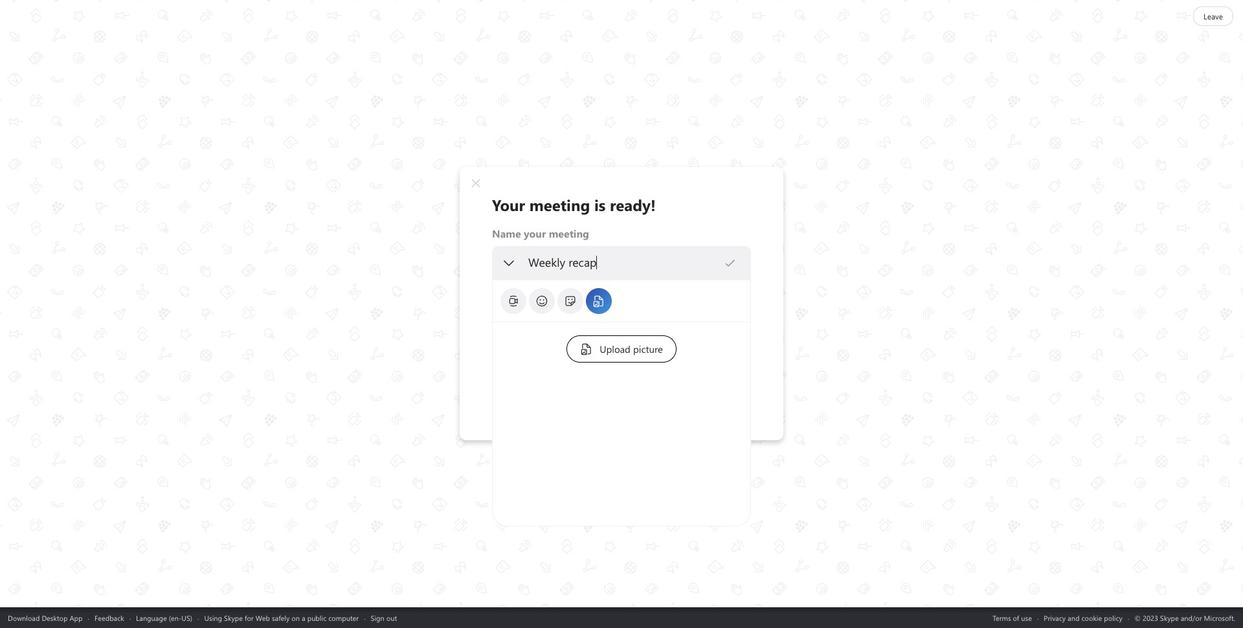 Task type: locate. For each thing, give the bounding box(es) containing it.
sign out link
[[371, 613, 397, 623]]

using
[[204, 613, 222, 623]]

us)
[[182, 613, 192, 623]]

using skype for web safely on a public computer link
[[204, 613, 359, 623]]

using skype for web safely on a public computer
[[204, 613, 359, 623]]

and
[[1068, 613, 1080, 623]]

policy
[[1104, 613, 1123, 623]]

for
[[245, 613, 254, 623]]

language (en-us) link
[[136, 613, 192, 623]]

(en-
[[169, 613, 182, 623]]

web
[[256, 613, 270, 623]]

desktop
[[42, 613, 68, 623]]

download desktop app link
[[8, 613, 83, 623]]

app
[[70, 613, 83, 623]]

terms of use
[[993, 613, 1032, 623]]

sign out
[[371, 613, 397, 623]]

safely
[[272, 613, 290, 623]]

feedback
[[94, 613, 124, 623]]

of
[[1013, 613, 1019, 623]]

public
[[307, 613, 327, 623]]

terms of use link
[[993, 613, 1032, 623]]

download desktop app
[[8, 613, 83, 623]]

download
[[8, 613, 40, 623]]

a
[[302, 613, 305, 623]]

tab list
[[499, 287, 741, 315]]

out
[[386, 613, 397, 623]]



Task type: vqa. For each thing, say whether or not it's contained in the screenshot.
Privacy
yes



Task type: describe. For each thing, give the bounding box(es) containing it.
language (en-us)
[[136, 613, 192, 623]]

computer
[[328, 613, 359, 623]]

privacy
[[1044, 613, 1066, 623]]

feedback link
[[94, 613, 124, 623]]

Type a meeting name (optional) text field
[[528, 255, 724, 270]]

skype
[[224, 613, 243, 623]]

privacy and cookie policy link
[[1044, 613, 1123, 623]]

sign
[[371, 613, 384, 623]]

privacy and cookie policy
[[1044, 613, 1123, 623]]

cookie
[[1082, 613, 1102, 623]]

terms
[[993, 613, 1011, 623]]

use
[[1021, 613, 1032, 623]]

on
[[292, 613, 300, 623]]

language
[[136, 613, 167, 623]]



